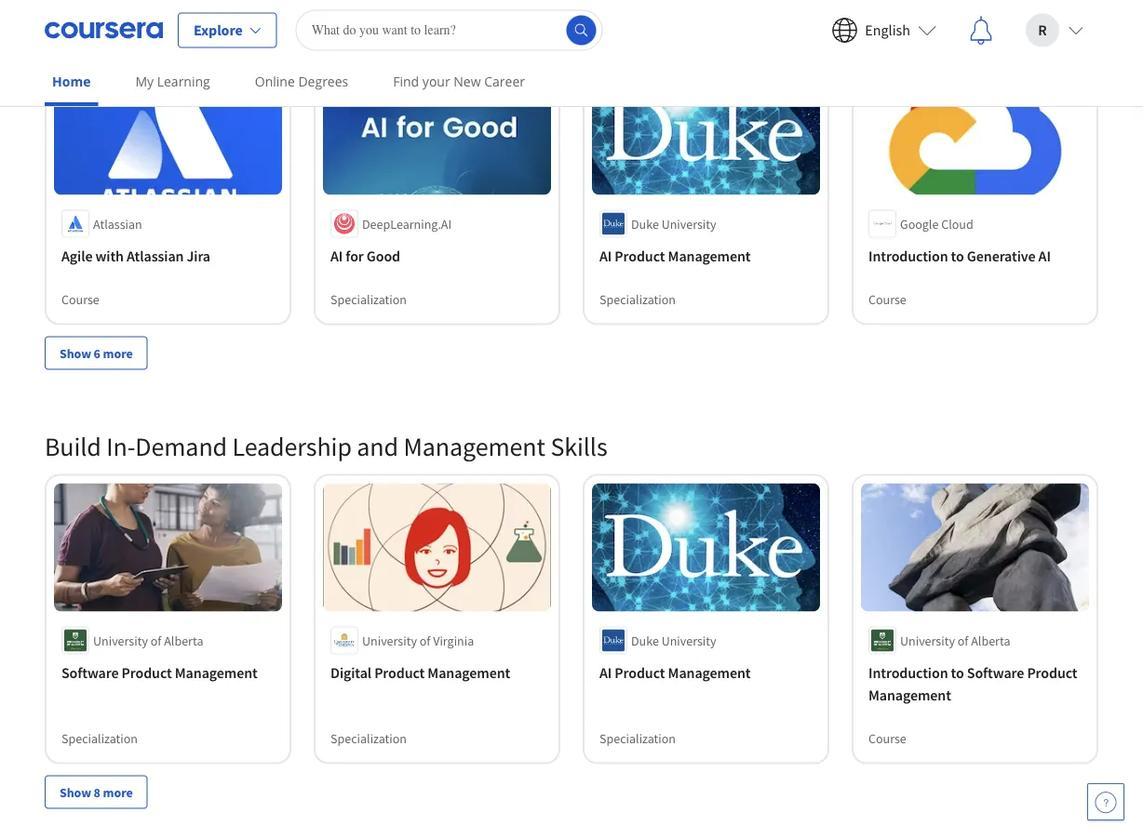 Task type: describe. For each thing, give the bounding box(es) containing it.
alberta for management
[[164, 633, 203, 649]]

agile with atlassian jira link
[[61, 245, 275, 268]]

good
[[367, 247, 400, 266]]

jira
[[187, 247, 210, 266]]

1 vertical spatial atlassian
[[127, 247, 184, 266]]

more for recently
[[103, 345, 133, 362]]

software product management link
[[61, 662, 275, 685]]

free
[[70, 76, 95, 93]]

ai product management link for recently viewed courses and specializations
[[600, 245, 813, 268]]

deeplearning.ai
[[362, 216, 452, 232]]

product for ai product management link related to recently viewed courses and specializations
[[615, 247, 665, 266]]

ai inside "build in-demand leadership and management skills collection" element
[[600, 664, 612, 683]]

coursera image
[[45, 15, 163, 45]]

show for recently
[[60, 345, 91, 362]]

english
[[865, 21, 911, 40]]

my learning
[[135, 73, 210, 90]]

product for ai product management link corresponding to build in-demand leadership and management skills
[[615, 664, 665, 683]]

of for software
[[151, 633, 162, 649]]

new
[[454, 73, 481, 90]]

alberta for software
[[971, 633, 1011, 649]]

explore
[[194, 21, 243, 40]]

recently viewed courses and specializations collection element
[[34, 0, 1110, 400]]

specialization for software product management link
[[61, 730, 138, 747]]

and inside recently viewed courses and specializations collection element
[[318, 13, 359, 46]]

viewed
[[143, 13, 221, 46]]

ai for good
[[331, 247, 400, 266]]

find your new career link
[[386, 61, 533, 102]]

more for build
[[103, 784, 133, 801]]

ai product management for build in-demand leadership and management skills
[[600, 664, 751, 683]]

ai for good link
[[331, 245, 544, 268]]

introduction for build in-demand leadership and management skills
[[869, 664, 948, 683]]

show 6 more button
[[45, 337, 148, 370]]

course for recently viewed courses and specializations
[[869, 291, 907, 308]]

agile with atlassian jira
[[61, 247, 210, 266]]

introduction for recently viewed courses and specializations
[[869, 247, 948, 266]]

ai product management link for build in-demand leadership and management skills
[[600, 662, 813, 685]]

home link
[[45, 61, 98, 106]]

university for software product management
[[93, 633, 148, 649]]

1 software from the left
[[61, 664, 119, 683]]

university of alberta for product
[[93, 633, 203, 649]]

0 vertical spatial atlassian
[[93, 216, 142, 232]]

introduction to generative ai
[[869, 247, 1051, 266]]

online degrees link
[[247, 61, 356, 102]]

and inside "build in-demand leadership and management skills collection" element
[[357, 430, 399, 463]]

google
[[901, 216, 939, 232]]

duke for recently viewed courses and specializations
[[631, 216, 659, 232]]

recently viewed courses and specializations
[[45, 13, 527, 46]]

show 8 more
[[60, 784, 133, 801]]

management for ai product management link corresponding to build in-demand leadership and management skills
[[668, 664, 751, 683]]

management for ai product management link related to recently viewed courses and specializations
[[668, 247, 751, 266]]

degrees
[[298, 73, 349, 90]]

specialization for ai product management link related to recently viewed courses and specializations
[[600, 291, 676, 308]]

google cloud
[[901, 216, 974, 232]]

specialization for ai product management link corresponding to build in-demand leadership and management skills
[[600, 730, 676, 747]]



Task type: locate. For each thing, give the bounding box(es) containing it.
build in-demand leadership and management skills collection element
[[34, 400, 1110, 839]]

0 vertical spatial ai product management
[[600, 247, 751, 266]]

software product management
[[61, 664, 258, 683]]

alberta up the introduction to software product management link
[[971, 633, 1011, 649]]

duke university inside "build in-demand leadership and management skills collection" element
[[631, 633, 717, 649]]

0 horizontal spatial of
[[151, 633, 162, 649]]

more inside show 6 more button
[[103, 345, 133, 362]]

course inside "build in-demand leadership and management skills collection" element
[[869, 730, 907, 747]]

0 vertical spatial duke
[[631, 216, 659, 232]]

1 vertical spatial and
[[357, 430, 399, 463]]

1 introduction from the top
[[869, 247, 948, 266]]

1 university of alberta from the left
[[93, 633, 203, 649]]

more right 8
[[103, 784, 133, 801]]

6
[[94, 345, 100, 362]]

duke inside recently viewed courses and specializations collection element
[[631, 216, 659, 232]]

duke inside "build in-demand leadership and management skills collection" element
[[631, 633, 659, 649]]

more inside show 8 more button
[[103, 784, 133, 801]]

home
[[52, 73, 91, 90]]

management inside recently viewed courses and specializations collection element
[[668, 247, 751, 266]]

1 horizontal spatial alberta
[[971, 633, 1011, 649]]

1 vertical spatial more
[[103, 784, 133, 801]]

digital product management link
[[331, 662, 544, 685]]

product
[[615, 247, 665, 266], [122, 664, 172, 683], [374, 664, 425, 683], [615, 664, 665, 683], [1028, 664, 1078, 683]]

alberta up software product management link
[[164, 633, 203, 649]]

of up introduction to software product management
[[958, 633, 969, 649]]

3 of from the left
[[958, 633, 969, 649]]

with
[[95, 247, 124, 266]]

university of alberta
[[93, 633, 203, 649], [901, 633, 1011, 649]]

virginia
[[433, 633, 474, 649]]

2 more from the top
[[103, 784, 133, 801]]

0 vertical spatial more
[[103, 345, 133, 362]]

show inside recently viewed courses and specializations collection element
[[60, 345, 91, 362]]

more right 6
[[103, 345, 133, 362]]

r
[[1039, 21, 1047, 40]]

to for recently viewed courses and specializations
[[951, 247, 965, 266]]

2 duke university from the top
[[631, 633, 717, 649]]

atlassian up the with
[[93, 216, 142, 232]]

1 duke from the top
[[631, 216, 659, 232]]

software
[[61, 664, 119, 683], [967, 664, 1025, 683]]

university of alberta for to
[[901, 633, 1011, 649]]

1 horizontal spatial of
[[420, 633, 431, 649]]

2 ai product management link from the top
[[600, 662, 813, 685]]

introduction to software product management link
[[869, 662, 1082, 707]]

university for introduction to software product management
[[901, 633, 955, 649]]

1 horizontal spatial university of alberta
[[901, 633, 1011, 649]]

to
[[951, 247, 965, 266], [951, 664, 965, 683]]

0 horizontal spatial software
[[61, 664, 119, 683]]

of up software product management
[[151, 633, 162, 649]]

show inside "build in-demand leadership and management skills collection" element
[[60, 784, 91, 801]]

online
[[255, 73, 295, 90]]

ai product management link
[[600, 245, 813, 268], [600, 662, 813, 685]]

ai
[[331, 247, 343, 266], [600, 247, 612, 266], [1039, 247, 1051, 266], [600, 664, 612, 683]]

and up degrees at left
[[318, 13, 359, 46]]

0 horizontal spatial alberta
[[164, 633, 203, 649]]

2 ai product management from the top
[[600, 664, 751, 683]]

of
[[151, 633, 162, 649], [420, 633, 431, 649], [958, 633, 969, 649]]

online degrees
[[255, 73, 349, 90]]

english button
[[817, 0, 952, 60]]

duke university for build in-demand leadership and management skills
[[631, 633, 717, 649]]

introduction to software product management
[[869, 664, 1078, 705]]

1 ai product management link from the top
[[600, 245, 813, 268]]

2 alberta from the left
[[971, 633, 1011, 649]]

management for software product management link
[[175, 664, 258, 683]]

1 vertical spatial duke university
[[631, 633, 717, 649]]

2 of from the left
[[420, 633, 431, 649]]

more
[[103, 345, 133, 362], [103, 784, 133, 801]]

recently
[[45, 13, 138, 46]]

product inside recently viewed courses and specializations collection element
[[615, 247, 665, 266]]

cloud
[[942, 216, 974, 232]]

university inside recently viewed courses and specializations collection element
[[662, 216, 717, 232]]

of for introduction
[[958, 633, 969, 649]]

0 horizontal spatial university of alberta
[[93, 633, 203, 649]]

university of alberta up software product management
[[93, 633, 203, 649]]

1 vertical spatial ai product management
[[600, 664, 751, 683]]

of for digital
[[420, 633, 431, 649]]

0 vertical spatial introduction
[[869, 247, 948, 266]]

introduction inside introduction to software product management
[[869, 664, 948, 683]]

show left 8
[[60, 784, 91, 801]]

1 more from the top
[[103, 345, 133, 362]]

product inside introduction to software product management
[[1028, 664, 1078, 683]]

specialization for ai for good link
[[331, 291, 407, 308]]

specializations
[[364, 13, 527, 46]]

duke for build in-demand leadership and management skills
[[631, 633, 659, 649]]

What do you want to learn? text field
[[296, 10, 603, 51]]

find
[[393, 73, 419, 90]]

1 show from the top
[[60, 345, 91, 362]]

career
[[484, 73, 525, 90]]

1 vertical spatial duke
[[631, 633, 659, 649]]

show left 6
[[60, 345, 91, 362]]

2 software from the left
[[967, 664, 1025, 683]]

atlassian left jira
[[127, 247, 184, 266]]

1 duke university from the top
[[631, 216, 717, 232]]

to for build in-demand leadership and management skills
[[951, 664, 965, 683]]

build
[[45, 430, 101, 463]]

generative
[[967, 247, 1036, 266]]

2 to from the top
[[951, 664, 965, 683]]

product for software product management link
[[122, 664, 172, 683]]

agile
[[61, 247, 93, 266]]

demand
[[135, 430, 227, 463]]

duke university for recently viewed courses and specializations
[[631, 216, 717, 232]]

atlassian
[[93, 216, 142, 232], [127, 247, 184, 266]]

duke university
[[631, 216, 717, 232], [631, 633, 717, 649]]

introduction
[[869, 247, 948, 266], [869, 664, 948, 683]]

my learning link
[[128, 61, 218, 102]]

show 6 more
[[60, 345, 133, 362]]

digital
[[331, 664, 372, 683]]

course for build in-demand leadership and management skills
[[869, 730, 907, 747]]

university
[[662, 216, 717, 232], [93, 633, 148, 649], [362, 633, 417, 649], [662, 633, 717, 649], [901, 633, 955, 649]]

to inside introduction to software product management
[[951, 664, 965, 683]]

alberta
[[164, 633, 203, 649], [971, 633, 1011, 649]]

0 vertical spatial and
[[318, 13, 359, 46]]

1 vertical spatial show
[[60, 784, 91, 801]]

ai product management inside "build in-demand leadership and management skills collection" element
[[600, 664, 751, 683]]

learning
[[157, 73, 210, 90]]

and
[[318, 13, 359, 46], [357, 430, 399, 463]]

specialization for digital product management link
[[331, 730, 407, 747]]

1 to from the top
[[951, 247, 965, 266]]

build in-demand leadership and management skills
[[45, 430, 608, 463]]

digital product management
[[331, 664, 511, 683]]

0 vertical spatial show
[[60, 345, 91, 362]]

management
[[668, 247, 751, 266], [404, 430, 546, 463], [175, 664, 258, 683], [428, 664, 511, 683], [668, 664, 751, 683], [869, 687, 952, 705]]

2 introduction from the top
[[869, 664, 948, 683]]

1 of from the left
[[151, 633, 162, 649]]

show 8 more button
[[45, 776, 148, 809]]

and right the leadership
[[357, 430, 399, 463]]

show for build
[[60, 784, 91, 801]]

introduction to generative ai link
[[869, 245, 1082, 268]]

0 vertical spatial ai product management link
[[600, 245, 813, 268]]

8
[[94, 784, 100, 801]]

specialization
[[331, 291, 407, 308], [600, 291, 676, 308], [61, 730, 138, 747], [331, 730, 407, 747], [600, 730, 676, 747]]

ai product management
[[600, 247, 751, 266], [600, 664, 751, 683]]

1 vertical spatial introduction
[[869, 664, 948, 683]]

your
[[423, 73, 450, 90]]

my
[[135, 73, 154, 90]]

university of virginia
[[362, 633, 474, 649]]

help center image
[[1095, 792, 1118, 814]]

2 show from the top
[[60, 784, 91, 801]]

courses
[[226, 13, 313, 46]]

in-
[[106, 430, 135, 463]]

skills
[[551, 430, 608, 463]]

university of alberta up introduction to software product management
[[901, 633, 1011, 649]]

of left virginia
[[420, 633, 431, 649]]

explore button
[[178, 13, 277, 48]]

1 horizontal spatial software
[[967, 664, 1025, 683]]

1 vertical spatial ai product management link
[[600, 662, 813, 685]]

leadership
[[232, 430, 352, 463]]

1 ai product management from the top
[[600, 247, 751, 266]]

management for digital product management link
[[428, 664, 511, 683]]

find your new career
[[393, 73, 525, 90]]

r button
[[1011, 0, 1099, 60]]

show
[[60, 345, 91, 362], [60, 784, 91, 801]]

duke university inside recently viewed courses and specializations collection element
[[631, 216, 717, 232]]

duke
[[631, 216, 659, 232], [631, 633, 659, 649]]

university for digital product management
[[362, 633, 417, 649]]

introduction inside recently viewed courses and specializations collection element
[[869, 247, 948, 266]]

0 vertical spatial to
[[951, 247, 965, 266]]

course
[[61, 291, 99, 308], [869, 291, 907, 308], [869, 730, 907, 747]]

to inside recently viewed courses and specializations collection element
[[951, 247, 965, 266]]

1 vertical spatial to
[[951, 664, 965, 683]]

ai product management for recently viewed courses and specializations
[[600, 247, 751, 266]]

ai product management inside recently viewed courses and specializations collection element
[[600, 247, 751, 266]]

for
[[346, 247, 364, 266]]

2 university of alberta from the left
[[901, 633, 1011, 649]]

0 vertical spatial duke university
[[631, 216, 717, 232]]

2 horizontal spatial of
[[958, 633, 969, 649]]

management inside introduction to software product management
[[869, 687, 952, 705]]

None search field
[[296, 10, 603, 51]]

product for digital product management link
[[374, 664, 425, 683]]

software inside introduction to software product management
[[967, 664, 1025, 683]]

2 duke from the top
[[631, 633, 659, 649]]

1 alberta from the left
[[164, 633, 203, 649]]



Task type: vqa. For each thing, say whether or not it's contained in the screenshot.
Introduction to Software Product Management Link
yes



